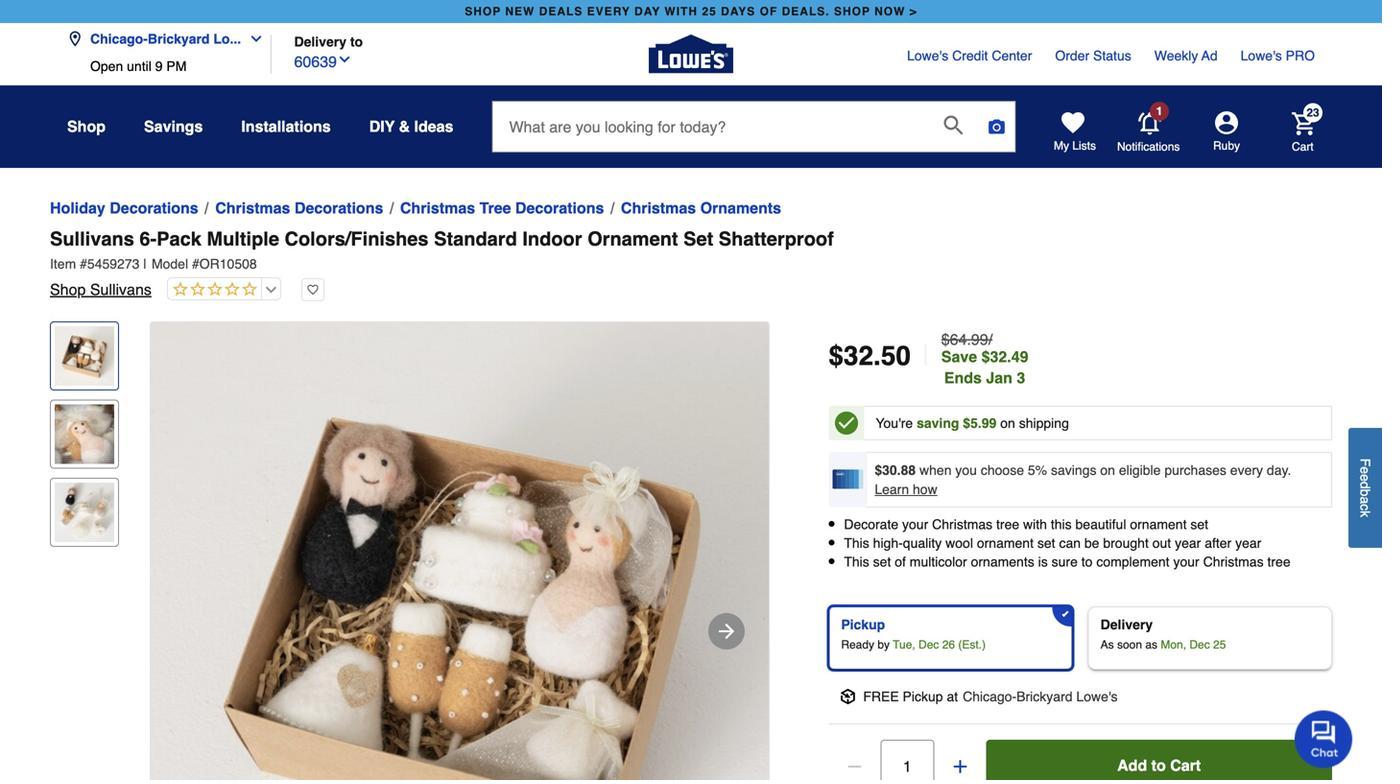 Task type: describe. For each thing, give the bounding box(es) containing it.
colors/finishes
[[285, 228, 429, 250]]

now
[[875, 5, 906, 18]]

pm
[[167, 59, 187, 74]]

brought
[[1104, 536, 1149, 551]]

savings
[[144, 118, 203, 135]]

delivery for to
[[294, 34, 347, 49]]

camera image
[[988, 117, 1007, 136]]

minus image
[[845, 758, 865, 777]]

shop for shop
[[67, 118, 106, 135]]

weekly
[[1155, 48, 1199, 63]]

zero stars image
[[168, 281, 257, 299]]

shop new deals every day with 25 days of deals. shop now >
[[465, 5, 918, 18]]

notifications
[[1118, 140, 1181, 153]]

f e e d b a c k button
[[1349, 428, 1383, 548]]

at
[[947, 689, 959, 705]]

25 for delivery
[[1214, 638, 1227, 652]]

a
[[1358, 497, 1374, 504]]

heart outline image
[[301, 279, 324, 302]]

1 horizontal spatial your
[[1174, 555, 1200, 570]]

(est.)
[[959, 638, 986, 652]]

plus image
[[951, 758, 970, 777]]

dec inside pickup ready by tue, dec 26 (est.)
[[919, 638, 940, 652]]

day.
[[1268, 463, 1292, 478]]

1 this from the top
[[844, 536, 870, 551]]

my lists
[[1054, 139, 1097, 153]]

christmas down 'after'
[[1204, 555, 1264, 570]]

sullivans  #or10508 image
[[151, 323, 769, 781]]

2 horizontal spatial set
[[1191, 517, 1209, 533]]

ruby
[[1214, 139, 1241, 153]]

$30.88 when you choose 5% savings on eligible purchases every day. learn how
[[875, 463, 1292, 497]]

item number 5 4 5 9 2 7 3 and model number o r 1 0 5 0 8 element
[[50, 254, 1333, 274]]

$64.99
[[942, 331, 989, 349]]

chevron down image inside 60639 button
[[337, 52, 352, 67]]

decorate
[[844, 517, 899, 533]]

lowe's for lowe's credit center
[[908, 48, 949, 63]]

deals
[[539, 5, 583, 18]]

of
[[895, 555, 907, 570]]

shop button
[[67, 109, 106, 144]]

1 vertical spatial brickyard
[[1017, 689, 1073, 705]]

sullivans inside sullivans 6-pack multiple colors/finishes standard indoor ornament set shatterproof item # 5459273 | model # or10508
[[50, 228, 134, 250]]

until
[[127, 59, 152, 74]]

model
[[152, 256, 188, 272]]

or10508
[[200, 256, 257, 272]]

sure
[[1052, 555, 1078, 570]]

6-
[[140, 228, 157, 250]]

delivery for as
[[1101, 617, 1154, 633]]

purchases
[[1165, 463, 1227, 478]]

mon,
[[1161, 638, 1187, 652]]

shop new deals every day with 25 days of deals. shop now > link
[[461, 0, 922, 23]]

Stepper number input field with increment and decrement buttons number field
[[881, 740, 935, 781]]

lowe's home improvement logo image
[[649, 12, 734, 97]]

brickyard inside button
[[148, 31, 210, 47]]

chicago- inside button
[[90, 31, 148, 47]]

.
[[874, 341, 881, 372]]

christmas ornaments
[[621, 199, 782, 217]]

ideas
[[414, 118, 454, 135]]

savings
[[1052, 463, 1097, 478]]

lowe's for lowe's pro
[[1241, 48, 1283, 63]]

multicolor
[[910, 555, 968, 570]]

f e e d b a c k
[[1358, 459, 1374, 518]]

save
[[942, 348, 978, 366]]

out
[[1153, 536, 1172, 551]]

when
[[920, 463, 952, 478]]

1 vertical spatial |
[[923, 339, 930, 373]]

2 # from the left
[[192, 256, 200, 272]]

| inside sullivans 6-pack multiple colors/finishes standard indoor ornament set shatterproof item # 5459273 | model # or10508
[[143, 256, 147, 272]]

1 vertical spatial chicago-
[[963, 689, 1017, 705]]

christmas for christmas tree decorations
[[400, 199, 475, 217]]

is
[[1039, 555, 1048, 570]]

with
[[1024, 517, 1048, 533]]

christmas tree decorations
[[400, 199, 604, 217]]

christmas ornaments link
[[621, 197, 782, 220]]

1 horizontal spatial lowe's
[[1077, 689, 1118, 705]]

holiday decorations link
[[50, 197, 199, 220]]

ready
[[842, 638, 875, 652]]

new
[[505, 5, 535, 18]]

1 # from the left
[[80, 256, 87, 272]]

search image
[[944, 115, 964, 135]]

pack
[[157, 228, 202, 250]]

of
[[760, 5, 778, 18]]

as
[[1146, 638, 1158, 652]]

$ 32 . 50
[[829, 341, 911, 372]]

0 vertical spatial on
[[1001, 416, 1016, 431]]

2 year from the left
[[1236, 536, 1262, 551]]

savings button
[[144, 109, 203, 144]]

lowe's pro
[[1241, 48, 1316, 63]]

arrow right image
[[715, 620, 739, 643]]

23
[[1307, 106, 1320, 119]]

christmas decorations link
[[215, 197, 384, 220]]

tree
[[480, 199, 511, 217]]

holiday decorations
[[50, 199, 199, 217]]

60639
[[294, 53, 337, 71]]

you're saving $5.99 on shipping
[[876, 416, 1070, 431]]

Search Query text field
[[493, 102, 929, 152]]

1 shop from the left
[[465, 5, 501, 18]]

center
[[992, 48, 1033, 63]]

k
[[1358, 511, 1374, 518]]

pro
[[1287, 48, 1316, 63]]

after
[[1205, 536, 1232, 551]]

&
[[399, 118, 410, 135]]

check circle filled image
[[835, 412, 858, 435]]

learn
[[875, 482, 910, 497]]

2 shop from the left
[[835, 5, 871, 18]]

add to cart
[[1118, 757, 1202, 775]]

christmas tree decorations link
[[400, 197, 604, 220]]

my
[[1054, 139, 1070, 153]]

sullivans  #or10508 - thumbnail3 image
[[55, 483, 114, 543]]

day
[[635, 5, 661, 18]]

pickup inside pickup ready by tue, dec 26 (est.)
[[842, 617, 886, 633]]

0 vertical spatial chevron down image
[[241, 31, 264, 47]]

lowe's credit center
[[908, 48, 1033, 63]]

to for delivery to
[[350, 34, 363, 49]]

$32.49
[[982, 348, 1029, 366]]

25 for shop
[[702, 5, 717, 18]]



Task type: locate. For each thing, give the bounding box(es) containing it.
0 horizontal spatial lowe's
[[908, 48, 949, 63]]

cart down 'lowe's home improvement cart' image
[[1293, 140, 1314, 153]]

brickyard up pm
[[148, 31, 210, 47]]

set left of at the bottom of page
[[874, 555, 892, 570]]

decorations up 6-
[[110, 199, 199, 217]]

1 vertical spatial pickup
[[903, 689, 944, 705]]

shop
[[465, 5, 501, 18], [835, 5, 871, 18]]

delivery inside delivery as soon as mon, dec 25
[[1101, 617, 1154, 633]]

$
[[829, 341, 844, 372]]

2 this from the top
[[844, 555, 870, 570]]

christmas up wool
[[933, 517, 993, 533]]

c
[[1358, 504, 1374, 511]]

2 vertical spatial to
[[1152, 757, 1167, 775]]

weekly ad
[[1155, 48, 1218, 63]]

0 horizontal spatial cart
[[1171, 757, 1202, 775]]

your
[[903, 517, 929, 533], [1174, 555, 1200, 570]]

1 vertical spatial on
[[1101, 463, 1116, 478]]

how
[[913, 482, 938, 497]]

shipping
[[1020, 416, 1070, 431]]

0 horizontal spatial pickup
[[842, 617, 886, 633]]

0 horizontal spatial chicago-
[[90, 31, 148, 47]]

add to cart button
[[987, 740, 1333, 781]]

christmas decorations
[[215, 199, 384, 217]]

chevron down image down delivery to
[[337, 52, 352, 67]]

sullivans  #or10508 - thumbnail image
[[55, 327, 114, 386]]

0 horizontal spatial delivery
[[294, 34, 347, 49]]

1 horizontal spatial year
[[1236, 536, 1262, 551]]

0 vertical spatial to
[[350, 34, 363, 49]]

2 horizontal spatial decorations
[[516, 199, 604, 217]]

50
[[881, 341, 911, 372]]

f
[[1358, 459, 1374, 467]]

lowe's left pro
[[1241, 48, 1283, 63]]

decorations up colors/finishes
[[295, 199, 384, 217]]

beautiful
[[1076, 517, 1127, 533]]

1 horizontal spatial on
[[1101, 463, 1116, 478]]

be
[[1085, 536, 1100, 551]]

0 horizontal spatial shop
[[465, 5, 501, 18]]

delivery as soon as mon, dec 25
[[1101, 617, 1227, 652]]

1 horizontal spatial 25
[[1214, 638, 1227, 652]]

0 vertical spatial pickup
[[842, 617, 886, 633]]

year right 'after'
[[1236, 536, 1262, 551]]

pickup image
[[841, 689, 856, 705]]

location image
[[67, 31, 83, 47]]

1 vertical spatial shop
[[50, 281, 86, 299]]

every
[[1231, 463, 1264, 478]]

christmas up multiple
[[215, 199, 290, 217]]

0 horizontal spatial your
[[903, 517, 929, 533]]

2 decorations from the left
[[295, 199, 384, 217]]

chicago- right at
[[963, 689, 1017, 705]]

0 horizontal spatial decorations
[[110, 199, 199, 217]]

None search field
[[492, 101, 1017, 168]]

1 vertical spatial sullivans
[[90, 281, 152, 299]]

1 horizontal spatial set
[[1038, 536, 1056, 551]]

1 vertical spatial 25
[[1214, 638, 1227, 652]]

soon
[[1118, 638, 1143, 652]]

0 horizontal spatial year
[[1176, 536, 1202, 551]]

dec inside delivery as soon as mon, dec 25
[[1190, 638, 1211, 652]]

status
[[1094, 48, 1132, 63]]

christmas up sullivans 6-pack multiple colors/finishes standard indoor ornament set shatterproof item # 5459273 | model # or10508
[[400, 199, 475, 217]]

0 vertical spatial chicago-
[[90, 31, 148, 47]]

dec right mon,
[[1190, 638, 1211, 652]]

ornaments
[[971, 555, 1035, 570]]

installations
[[241, 118, 331, 135]]

indoor
[[523, 228, 583, 250]]

to for add to cart
[[1152, 757, 1167, 775]]

shop left now in the top right of the page
[[835, 5, 871, 18]]

sullivans 6-pack multiple colors/finishes standard indoor ornament set shatterproof item # 5459273 | model # or10508
[[50, 228, 834, 272]]

0 vertical spatial brickyard
[[148, 31, 210, 47]]

choose
[[981, 463, 1025, 478]]

1 vertical spatial ornament
[[977, 536, 1034, 551]]

my lists link
[[1054, 111, 1097, 154]]

your right complement
[[1174, 555, 1200, 570]]

0 vertical spatial delivery
[[294, 34, 347, 49]]

delivery up soon
[[1101, 617, 1154, 633]]

0 horizontal spatial ornament
[[977, 536, 1034, 551]]

lo...
[[214, 31, 241, 47]]

on right the $5.99
[[1001, 416, 1016, 431]]

0 vertical spatial ornament
[[1131, 517, 1187, 533]]

1 horizontal spatial delivery
[[1101, 617, 1154, 633]]

to inside button
[[1152, 757, 1167, 775]]

free
[[864, 689, 900, 705]]

1 vertical spatial tree
[[1268, 555, 1291, 570]]

can
[[1060, 536, 1081, 551]]

0 vertical spatial sullivans
[[50, 228, 134, 250]]

delivery
[[294, 34, 347, 49], [1101, 617, 1154, 633]]

0 horizontal spatial 25
[[702, 5, 717, 18]]

shop sullivans
[[50, 281, 152, 299]]

open
[[90, 59, 123, 74]]

1 horizontal spatial decorations
[[295, 199, 384, 217]]

1 vertical spatial chevron down image
[[337, 52, 352, 67]]

$30.88
[[875, 463, 916, 478]]

lowe's down as
[[1077, 689, 1118, 705]]

b
[[1358, 489, 1374, 497]]

chevron down image left delivery to
[[241, 31, 264, 47]]

0 horizontal spatial #
[[80, 256, 87, 272]]

e up the b
[[1358, 474, 1374, 482]]

chevron down image
[[241, 31, 264, 47], [337, 52, 352, 67]]

25 inside delivery as soon as mon, dec 25
[[1214, 638, 1227, 652]]

lowe's home improvement lists image
[[1062, 111, 1085, 134]]

chicago- up open
[[90, 31, 148, 47]]

tree down day.
[[1268, 555, 1291, 570]]

0 vertical spatial cart
[[1293, 140, 1314, 153]]

0 horizontal spatial |
[[143, 256, 147, 272]]

1 horizontal spatial chicago-
[[963, 689, 1017, 705]]

set up 'after'
[[1191, 517, 1209, 533]]

| right 50
[[923, 339, 930, 373]]

holiday
[[50, 199, 105, 217]]

# right item
[[80, 256, 87, 272]]

1 dec from the left
[[919, 638, 940, 652]]

tue,
[[893, 638, 916, 652]]

0 vertical spatial tree
[[997, 517, 1020, 533]]

ad
[[1202, 48, 1218, 63]]

2 horizontal spatial lowe's
[[1241, 48, 1283, 63]]

set up is
[[1038, 536, 1056, 551]]

1 vertical spatial your
[[1174, 555, 1200, 570]]

your up quality at bottom right
[[903, 517, 929, 533]]

quality
[[904, 536, 942, 551]]

2 e from the top
[[1358, 474, 1374, 482]]

weekly ad link
[[1155, 46, 1218, 65]]

lowe's left credit
[[908, 48, 949, 63]]

0 horizontal spatial brickyard
[[148, 31, 210, 47]]

lowe's pro link
[[1241, 46, 1316, 65]]

ornaments
[[701, 199, 782, 217]]

0 vertical spatial |
[[143, 256, 147, 272]]

1 horizontal spatial ornament
[[1131, 517, 1187, 533]]

eligible
[[1120, 463, 1161, 478]]

you're
[[876, 416, 913, 431]]

order status link
[[1056, 46, 1132, 65]]

>
[[910, 5, 918, 18]]

sullivans down the 5459273
[[90, 281, 152, 299]]

pickup up the ready
[[842, 617, 886, 633]]

shop down item
[[50, 281, 86, 299]]

1 horizontal spatial tree
[[1268, 555, 1291, 570]]

lowe's home improvement cart image
[[1293, 112, 1316, 135]]

1 vertical spatial cart
[[1171, 757, 1202, 775]]

sullivans up the 5459273
[[50, 228, 134, 250]]

on inside '$30.88 when you choose 5% savings on eligible purchases every day. learn how'
[[1101, 463, 1116, 478]]

3 decorations from the left
[[516, 199, 604, 217]]

high-
[[874, 536, 904, 551]]

christmas for christmas ornaments
[[621, 199, 696, 217]]

2 vertical spatial set
[[874, 555, 892, 570]]

| left model
[[143, 256, 147, 272]]

2 dec from the left
[[1190, 638, 1211, 652]]

1 year from the left
[[1176, 536, 1202, 551]]

1 horizontal spatial shop
[[835, 5, 871, 18]]

1 e from the top
[[1358, 467, 1374, 474]]

delivery up the 60639
[[294, 34, 347, 49]]

decorations up indoor
[[516, 199, 604, 217]]

0 vertical spatial your
[[903, 517, 929, 533]]

5459273
[[87, 256, 140, 272]]

e
[[1358, 467, 1374, 474], [1358, 474, 1374, 482]]

shop down open
[[67, 118, 106, 135]]

ruby button
[[1181, 111, 1273, 154]]

0 horizontal spatial set
[[874, 555, 892, 570]]

pickup ready by tue, dec 26 (est.)
[[842, 617, 986, 652]]

e up d at the bottom right of the page
[[1358, 467, 1374, 474]]

1 horizontal spatial #
[[192, 256, 200, 272]]

9
[[155, 59, 163, 74]]

1 horizontal spatial chevron down image
[[337, 52, 352, 67]]

credit
[[953, 48, 989, 63]]

days
[[721, 5, 756, 18]]

shop left new
[[465, 5, 501, 18]]

shop for shop sullivans
[[50, 281, 86, 299]]

1 horizontal spatial brickyard
[[1017, 689, 1073, 705]]

1 decorations from the left
[[110, 199, 199, 217]]

ornament up out
[[1131, 517, 1187, 533]]

1
[[1157, 105, 1163, 118]]

0 horizontal spatial dec
[[919, 638, 940, 652]]

deals.
[[782, 5, 830, 18]]

1 vertical spatial this
[[844, 555, 870, 570]]

sullivans  #or10508 - thumbnail2 image
[[55, 405, 114, 464]]

0 vertical spatial shop
[[67, 118, 106, 135]]

to
[[350, 34, 363, 49], [1082, 555, 1093, 570], [1152, 757, 1167, 775]]

0 vertical spatial 25
[[702, 5, 717, 18]]

d
[[1358, 482, 1374, 489]]

$5.99
[[964, 416, 997, 431]]

0 horizontal spatial tree
[[997, 517, 1020, 533]]

1 horizontal spatial dec
[[1190, 638, 1211, 652]]

1 vertical spatial to
[[1082, 555, 1093, 570]]

decorations for christmas decorations
[[295, 199, 384, 217]]

with
[[665, 5, 698, 18]]

1 horizontal spatial cart
[[1293, 140, 1314, 153]]

1 horizontal spatial pickup
[[903, 689, 944, 705]]

free pickup at chicago-brickyard lowe's
[[864, 689, 1118, 705]]

you
[[956, 463, 978, 478]]

brickyard right at
[[1017, 689, 1073, 705]]

order status
[[1056, 48, 1132, 63]]

year right out
[[1176, 536, 1202, 551]]

25 right mon,
[[1214, 638, 1227, 652]]

# right model
[[192, 256, 200, 272]]

option group containing pickup
[[821, 599, 1341, 678]]

0 vertical spatial this
[[844, 536, 870, 551]]

1 vertical spatial set
[[1038, 536, 1056, 551]]

tree left the with on the bottom
[[997, 517, 1020, 533]]

32
[[844, 341, 874, 372]]

on
[[1001, 416, 1016, 431], [1101, 463, 1116, 478]]

2 horizontal spatial to
[[1152, 757, 1167, 775]]

1 horizontal spatial to
[[1082, 555, 1093, 570]]

chat invite button image
[[1296, 710, 1354, 769]]

pickup left at
[[903, 689, 944, 705]]

as
[[1101, 638, 1115, 652]]

set
[[684, 228, 714, 250]]

0 horizontal spatial chevron down image
[[241, 31, 264, 47]]

to inside decorate your christmas tree with this beautiful ornament set this high-quality wool ornament set can be brought out year after year this set of multicolor ornaments is sure to complement your christmas tree
[[1082, 555, 1093, 570]]

ornament up ornaments
[[977, 536, 1034, 551]]

on left eligible
[[1101, 463, 1116, 478]]

tree
[[997, 517, 1020, 533], [1268, 555, 1291, 570]]

0 horizontal spatial on
[[1001, 416, 1016, 431]]

1 horizontal spatial |
[[923, 339, 930, 373]]

decorations for holiday decorations
[[110, 199, 199, 217]]

decorate your christmas tree with this beautiful ornament set this high-quality wool ornament set can be brought out year after year this set of multicolor ornaments is sure to complement your christmas tree
[[844, 517, 1291, 570]]

0 horizontal spatial to
[[350, 34, 363, 49]]

add
[[1118, 757, 1148, 775]]

26
[[943, 638, 956, 652]]

jan
[[987, 369, 1013, 387]]

lowe's home improvement notification center image
[[1139, 112, 1162, 135]]

dec left the 26
[[919, 638, 940, 652]]

25 right the 'with'
[[702, 5, 717, 18]]

saving
[[917, 416, 960, 431]]

1 vertical spatial delivery
[[1101, 617, 1154, 633]]

cart inside button
[[1171, 757, 1202, 775]]

0 vertical spatial set
[[1191, 517, 1209, 533]]

order
[[1056, 48, 1090, 63]]

option group
[[821, 599, 1341, 678]]

cart right the add
[[1171, 757, 1202, 775]]

christmas for christmas decorations
[[215, 199, 290, 217]]

christmas up ornament
[[621, 199, 696, 217]]



Task type: vqa. For each thing, say whether or not it's contained in the screenshot.
Open until 9 PM at the left top
yes



